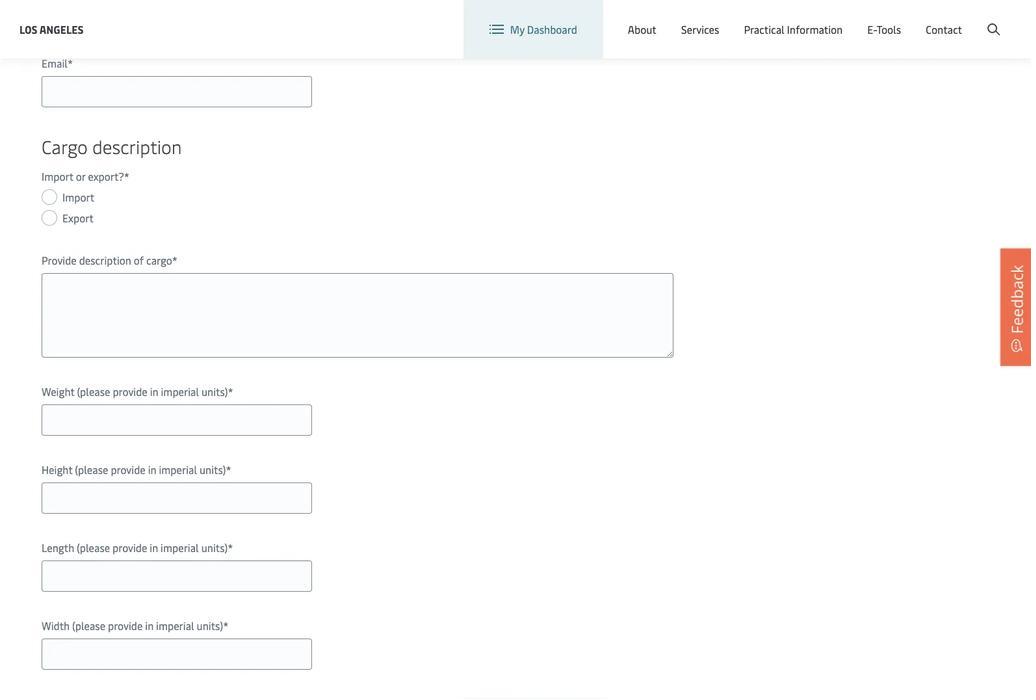Task type: describe. For each thing, give the bounding box(es) containing it.
login / create account
[[902, 12, 1007, 26]]

information
[[787, 22, 843, 36]]

practical information button
[[744, 0, 843, 59]]

e-
[[868, 22, 877, 36]]

tools
[[877, 22, 901, 36]]

(please for weight
[[77, 385, 110, 399]]

provide for height
[[111, 463, 146, 477]]

units) for height (please provide in imperial units)
[[200, 463, 226, 477]]

(please for length
[[77, 541, 110, 555]]

feedback button
[[1001, 249, 1031, 366]]

switch location
[[665, 12, 739, 26]]

import or export?
[[42, 169, 124, 183]]

e-tools button
[[868, 0, 901, 59]]

about button
[[628, 0, 657, 59]]

practical
[[744, 22, 785, 36]]

global menu button
[[752, 0, 853, 39]]

about
[[628, 22, 657, 36]]

in for weight (please provide in imperial units)
[[150, 385, 158, 399]]

switch
[[665, 12, 696, 26]]

description for provide
[[79, 253, 131, 267]]

units) for weight (please provide in imperial units)
[[202, 385, 228, 399]]

global menu
[[781, 12, 840, 26]]

Provide description of cargo text field
[[42, 273, 674, 358]]

provide for length
[[113, 541, 147, 555]]

cargo
[[146, 253, 172, 267]]

or
[[76, 169, 85, 183]]

los
[[20, 22, 37, 36]]

login / create account link
[[878, 0, 1007, 38]]

create
[[936, 12, 966, 26]]

dashboard
[[527, 22, 577, 36]]

imperial for weight (please provide in imperial units)
[[161, 385, 199, 399]]

email
[[42, 56, 68, 70]]

width (please provide in imperial units)
[[42, 619, 223, 633]]

Email email field
[[42, 76, 312, 107]]

angeles
[[39, 22, 84, 36]]

services button
[[681, 0, 719, 59]]

description for cargo
[[92, 134, 182, 158]]

(please for height
[[75, 463, 108, 477]]

in for width (please provide in imperial units)
[[145, 619, 154, 633]]

feedback
[[1006, 265, 1027, 334]]

contact
[[926, 22, 962, 36]]

provide description of cargo
[[42, 253, 172, 267]]

(please for width
[[72, 619, 105, 633]]

length
[[42, 541, 74, 555]]

services
[[681, 22, 719, 36]]

location
[[699, 12, 739, 26]]



Task type: vqa. For each thing, say whether or not it's contained in the screenshot.
"16:00"
no



Task type: locate. For each thing, give the bounding box(es) containing it.
length (please provide in imperial units)
[[42, 541, 228, 555]]

imperial for height (please provide in imperial units)
[[159, 463, 197, 477]]

imperial up width (please provide in imperial units) text box
[[156, 619, 194, 633]]

provide
[[113, 385, 147, 399], [111, 463, 146, 477], [113, 541, 147, 555], [108, 619, 143, 633]]

units) for width (please provide in imperial units)
[[197, 619, 223, 633]]

1 vertical spatial description
[[79, 253, 131, 267]]

login
[[902, 12, 927, 26]]

in up width (please provide in imperial units) text box
[[145, 619, 154, 633]]

Width (please provide in imperial units) text field
[[42, 639, 312, 670]]

(please
[[77, 385, 110, 399], [75, 463, 108, 477], [77, 541, 110, 555], [72, 619, 105, 633]]

in for length (please provide in imperial units)
[[150, 541, 158, 555]]

my
[[510, 22, 525, 36]]

in for height (please provide in imperial units)
[[148, 463, 156, 477]]

switch location button
[[645, 12, 739, 26]]

import
[[42, 169, 73, 183], [62, 190, 94, 204]]

Length (please provide in imperial units) text field
[[42, 561, 312, 592]]

description left of
[[79, 253, 131, 267]]

weight
[[42, 385, 74, 399]]

provide up length (please provide in imperial units) text box
[[113, 541, 147, 555]]

in up length (please provide in imperial units) text box
[[150, 541, 158, 555]]

my dashboard button
[[490, 0, 577, 59]]

(please right length
[[77, 541, 110, 555]]

(please right height
[[75, 463, 108, 477]]

import for import
[[62, 190, 94, 204]]

e-tools
[[868, 22, 901, 36]]

height (please provide in imperial units)
[[42, 463, 226, 477]]

Height (please provide in imperial units) text field
[[42, 483, 312, 514]]

provide
[[42, 253, 77, 267]]

units)
[[202, 385, 228, 399], [200, 463, 226, 477], [201, 541, 228, 555], [197, 619, 223, 633]]

provide for width
[[108, 619, 143, 633]]

cargo
[[42, 134, 88, 158]]

imperial
[[161, 385, 199, 399], [159, 463, 197, 477], [161, 541, 199, 555], [156, 619, 194, 633]]

menu
[[813, 12, 840, 26]]

weight (please provide in imperial units)
[[42, 385, 228, 399]]

provide up the weight (please provide in imperial units) text box
[[113, 385, 147, 399]]

provide up "height (please provide in imperial units)" text field
[[111, 463, 146, 477]]

provide for weight
[[113, 385, 147, 399]]

imperial up "height (please provide in imperial units)" text field
[[159, 463, 197, 477]]

in up the weight (please provide in imperial units) text box
[[150, 385, 158, 399]]

height
[[42, 463, 72, 477]]

my dashboard
[[510, 22, 577, 36]]

(please right weight on the left of page
[[77, 385, 110, 399]]

los angeles link
[[20, 21, 84, 37]]

los angeles
[[20, 22, 84, 36]]

/
[[929, 12, 933, 26]]

import left or
[[42, 169, 73, 183]]

account
[[968, 12, 1007, 26]]

Phone telephone field
[[42, 0, 312, 29]]

global
[[781, 12, 811, 26]]

imperial for width (please provide in imperial units)
[[156, 619, 194, 633]]

imperial up the weight (please provide in imperial units) text box
[[161, 385, 199, 399]]

0 vertical spatial description
[[92, 134, 182, 158]]

units) for length (please provide in imperial units)
[[201, 541, 228, 555]]

units) up "height (please provide in imperial units)" text field
[[200, 463, 226, 477]]

0 vertical spatial import
[[42, 169, 73, 183]]

practical information
[[744, 22, 843, 36]]

import up export at the left of page
[[62, 190, 94, 204]]

imperial for length (please provide in imperial units)
[[161, 541, 199, 555]]

width
[[42, 619, 70, 633]]

description up export?
[[92, 134, 182, 158]]

imperial up length (please provide in imperial units) text box
[[161, 541, 199, 555]]

import for import or export?
[[42, 169, 73, 183]]

1 vertical spatial import
[[62, 190, 94, 204]]

provide up width (please provide in imperial units) text box
[[108, 619, 143, 633]]

in up "height (please provide in imperial units)" text field
[[148, 463, 156, 477]]

description
[[92, 134, 182, 158], [79, 253, 131, 267]]

units) up width (please provide in imperial units) text box
[[197, 619, 223, 633]]

(please right width
[[72, 619, 105, 633]]

cargo description
[[42, 134, 182, 158]]

of
[[134, 253, 144, 267]]

export
[[62, 211, 94, 225]]

contact button
[[926, 0, 962, 59]]

Weight (please provide in imperial units) text field
[[42, 404, 312, 436]]

units) up the weight (please provide in imperial units) text box
[[202, 385, 228, 399]]

None radio
[[42, 189, 57, 205], [42, 210, 57, 226], [42, 189, 57, 205], [42, 210, 57, 226]]

units) up length (please provide in imperial units) text box
[[201, 541, 228, 555]]

in
[[150, 385, 158, 399], [148, 463, 156, 477], [150, 541, 158, 555], [145, 619, 154, 633]]

export?
[[88, 169, 124, 183]]



